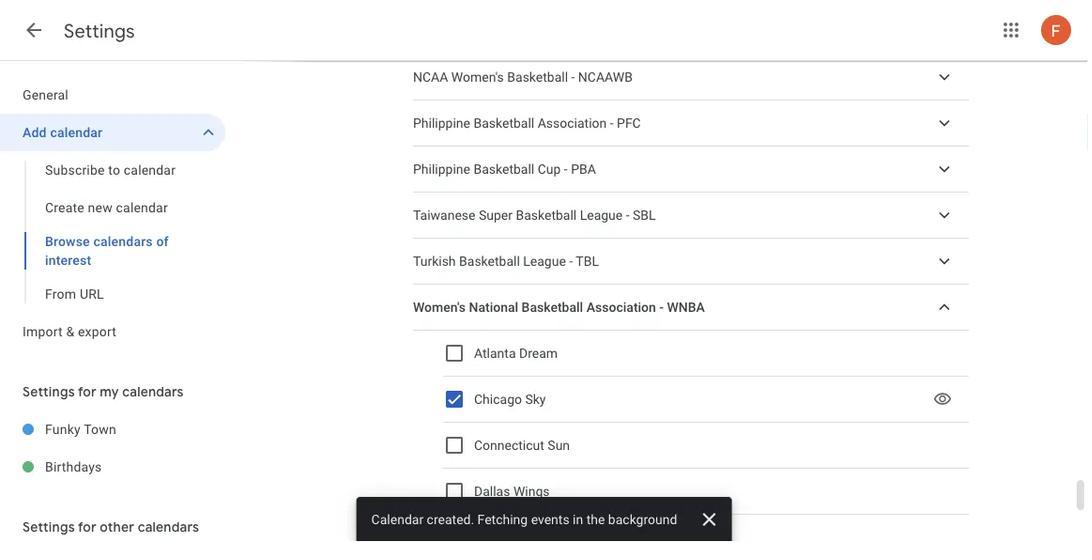 Task type: vqa. For each thing, say whether or not it's contained in the screenshot.
'Philly' 'tree item'
no



Task type: locate. For each thing, give the bounding box(es) containing it.
calendar created. fetching events in the background
[[372, 511, 678, 527]]

my
[[100, 383, 119, 400]]

0 vertical spatial league
[[580, 207, 623, 223]]

sun
[[548, 438, 570, 453]]

women's right ncaa
[[452, 69, 504, 85]]

basketball up philippine basketball cup - pba
[[474, 115, 535, 131]]

basketball
[[508, 69, 568, 85], [474, 115, 535, 131], [474, 161, 535, 177], [516, 207, 577, 223], [459, 253, 520, 269], [522, 299, 584, 315]]

calendar inside tree item
[[50, 124, 103, 140]]

0 vertical spatial philippine
[[413, 115, 471, 131]]

in
[[573, 511, 584, 527]]

league left sbl
[[580, 207, 623, 223]]

league
[[580, 207, 623, 223], [523, 253, 566, 269]]

pfc
[[617, 115, 641, 131]]

- left 'pfc'
[[610, 115, 614, 131]]

ncaa
[[413, 69, 448, 85]]

super
[[479, 207, 513, 223]]

birthdays
[[45, 459, 102, 474]]

1 horizontal spatial league
[[580, 207, 623, 223]]

calendars down create new calendar
[[93, 233, 153, 249]]

group
[[0, 151, 225, 313]]

settings
[[64, 19, 135, 43], [23, 383, 75, 400], [23, 519, 75, 535]]

town
[[84, 421, 116, 437]]

fetching
[[478, 511, 528, 527]]

group containing subscribe to calendar
[[0, 151, 225, 313]]

association up the pba
[[538, 115, 607, 131]]

for for my
[[78, 383, 97, 400]]

- inside tree item
[[610, 115, 614, 131]]

1 vertical spatial calendars
[[122, 383, 184, 400]]

0 vertical spatial association
[[538, 115, 607, 131]]

basketball up philippine basketball association - pfc at top
[[508, 69, 568, 85]]

basketball down cup
[[516, 207, 577, 223]]

for
[[78, 383, 97, 400], [78, 519, 97, 535]]

background
[[609, 511, 678, 527]]

for left my
[[78, 383, 97, 400]]

calendar up subscribe
[[50, 124, 103, 140]]

calendars inside browse calendars of interest
[[93, 233, 153, 249]]

women's
[[452, 69, 504, 85], [413, 299, 466, 315]]

funky
[[45, 421, 81, 437]]

-
[[572, 69, 575, 85], [610, 115, 614, 131], [564, 161, 568, 177], [626, 207, 630, 223], [570, 253, 573, 269], [660, 299, 664, 315]]

calendars
[[93, 233, 153, 249], [122, 383, 184, 400], [138, 519, 199, 535]]

atlanta
[[474, 345, 516, 361]]

turkish basketball league - tbl
[[413, 253, 599, 269]]

settings right go back image
[[64, 19, 135, 43]]

general
[[23, 87, 69, 102]]

1 vertical spatial for
[[78, 519, 97, 535]]

url
[[80, 286, 104, 302]]

philippine
[[413, 115, 471, 131], [413, 161, 471, 177]]

settings for settings
[[64, 19, 135, 43]]

2 for from the top
[[78, 519, 97, 535]]

calendar right to
[[124, 162, 176, 178]]

1 vertical spatial association
[[587, 299, 656, 315]]

for left "other"
[[78, 519, 97, 535]]

subscribe to calendar
[[45, 162, 176, 178]]

subscribe
[[45, 162, 105, 178]]

league left tbl
[[523, 253, 566, 269]]

2 philippine from the top
[[413, 161, 471, 177]]

2 vertical spatial settings
[[23, 519, 75, 535]]

2 vertical spatial calendar
[[116, 200, 168, 215]]

import
[[23, 324, 63, 339]]

calendar up of on the top left of page
[[116, 200, 168, 215]]

0 vertical spatial settings
[[64, 19, 135, 43]]

2 vertical spatial calendars
[[138, 519, 199, 535]]

from
[[45, 286, 76, 302]]

interest
[[45, 252, 91, 268]]

calendars for other
[[138, 519, 199, 535]]

philippine inside tree item
[[413, 161, 471, 177]]

- left tbl
[[570, 253, 573, 269]]

philippine down ncaa
[[413, 115, 471, 131]]

tree containing general
[[0, 76, 225, 350]]

- left sbl
[[626, 207, 630, 223]]

- right cup
[[564, 161, 568, 177]]

- for ncaawb
[[572, 69, 575, 85]]

from url
[[45, 286, 104, 302]]

browse calendars of interest
[[45, 233, 169, 268]]

settings up funky
[[23, 383, 75, 400]]

calendar
[[50, 124, 103, 140], [124, 162, 176, 178], [116, 200, 168, 215]]

philippine basketball cup - pba tree item
[[413, 147, 969, 193]]

created.
[[427, 511, 475, 527]]

add
[[23, 124, 47, 140]]

1 for from the top
[[78, 383, 97, 400]]

1 vertical spatial calendar
[[124, 162, 176, 178]]

1 vertical spatial philippine
[[413, 161, 471, 177]]

the
[[587, 511, 605, 527]]

women's down turkish
[[413, 299, 466, 315]]

taiwanese
[[413, 207, 476, 223]]

philippine basketball association - pfc
[[413, 115, 641, 131]]

0 vertical spatial calendars
[[93, 233, 153, 249]]

0 vertical spatial calendar
[[50, 124, 103, 140]]

tree
[[0, 76, 225, 350]]

calendars for my
[[122, 383, 184, 400]]

connecticut sun
[[474, 438, 570, 453]]

1 philippine from the top
[[413, 115, 471, 131]]

- left ncaawb on the right of the page
[[572, 69, 575, 85]]

association down tbl
[[587, 299, 656, 315]]

association inside "women's national basketball association - wnba" tree item
[[587, 299, 656, 315]]

settings down birthdays
[[23, 519, 75, 535]]

create new calendar
[[45, 200, 168, 215]]

cup
[[538, 161, 561, 177]]

association
[[538, 115, 607, 131], [587, 299, 656, 315]]

- for tbl
[[570, 253, 573, 269]]

philippine inside tree item
[[413, 115, 471, 131]]

philippine basketball cup - pba
[[413, 161, 596, 177]]

philippine up taiwanese
[[413, 161, 471, 177]]

other
[[100, 519, 134, 535]]

&
[[66, 324, 75, 339]]

calendars right my
[[122, 383, 184, 400]]

calendars right "other"
[[138, 519, 199, 535]]

ncaa women's basketball - ncaawb tree item
[[413, 54, 969, 101]]

- for pba
[[564, 161, 568, 177]]

basketball up 'national'
[[459, 253, 520, 269]]

wings
[[514, 484, 550, 499]]

basketball inside tree item
[[474, 115, 535, 131]]

1 vertical spatial settings
[[23, 383, 75, 400]]

of
[[156, 233, 169, 249]]

0 vertical spatial for
[[78, 383, 97, 400]]

national
[[469, 299, 519, 315]]

basketball up dream
[[522, 299, 584, 315]]

taiwanese super basketball league - sbl tree item
[[413, 193, 969, 239]]

1 vertical spatial league
[[523, 253, 566, 269]]



Task type: describe. For each thing, give the bounding box(es) containing it.
birthdays tree item
[[0, 448, 225, 486]]

sky
[[526, 391, 546, 407]]

funky town tree item
[[0, 411, 225, 448]]

birthdays link
[[45, 448, 225, 486]]

ncaawb
[[579, 69, 633, 85]]

funky town
[[45, 421, 116, 437]]

ncaa women's basketball - ncaawb
[[413, 69, 633, 85]]

wnba
[[667, 299, 705, 315]]

turkish basketball league - tbl tree item
[[413, 239, 969, 285]]

philippine for philippine basketball cup - pba
[[413, 161, 471, 177]]

settings for my calendars
[[23, 383, 184, 400]]

chicago
[[474, 391, 522, 407]]

calendar for subscribe to calendar
[[124, 162, 176, 178]]

1 vertical spatial women's
[[413, 299, 466, 315]]

basketball left cup
[[474, 161, 535, 177]]

taiwanese super basketball league - sbl
[[413, 207, 656, 223]]

events
[[531, 511, 570, 527]]

dallas wings
[[474, 484, 550, 499]]

philippine for philippine basketball association - pfc
[[413, 115, 471, 131]]

- left wnba
[[660, 299, 664, 315]]

- for pfc
[[610, 115, 614, 131]]

import & export
[[23, 324, 117, 339]]

export
[[78, 324, 117, 339]]

new
[[88, 200, 113, 215]]

women's national basketball association - wnba
[[413, 299, 705, 315]]

add calendar tree item
[[0, 114, 225, 151]]

settings for settings for my calendars
[[23, 383, 75, 400]]

association inside philippine basketball association - pfc tree item
[[538, 115, 607, 131]]

pba
[[571, 161, 596, 177]]

calendar
[[372, 511, 424, 527]]

chicago sky
[[474, 391, 546, 407]]

0 vertical spatial women's
[[452, 69, 504, 85]]

to
[[108, 162, 120, 178]]

dallas
[[474, 484, 510, 499]]

settings for settings for other calendars
[[23, 519, 75, 535]]

dream
[[519, 345, 558, 361]]

settings for other calendars
[[23, 519, 199, 535]]

connecticut
[[474, 438, 545, 453]]

philippine basketball association - pfc tree item
[[413, 101, 969, 147]]

sbl
[[633, 207, 656, 223]]

add calendar
[[23, 124, 103, 140]]

tbl
[[576, 253, 599, 269]]

for for other
[[78, 519, 97, 535]]

browse
[[45, 233, 90, 249]]

create
[[45, 200, 84, 215]]

settings heading
[[64, 19, 135, 43]]

calendar for create new calendar
[[116, 200, 168, 215]]

go back image
[[23, 19, 45, 41]]

0 horizontal spatial league
[[523, 253, 566, 269]]

settings for my calendars tree
[[0, 411, 225, 486]]

women's national basketball association - wnba tree item
[[413, 285, 969, 331]]

turkish
[[413, 253, 456, 269]]

atlanta dream
[[474, 345, 558, 361]]



